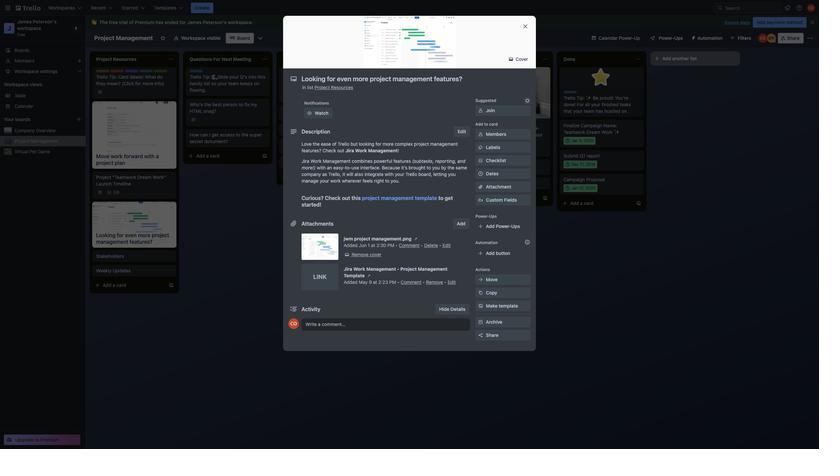 Task type: locate. For each thing, give the bounding box(es) containing it.
edit link
[[443, 243, 451, 248], [448, 280, 456, 285]]

color: sky, title: "trello tip" element for trello tip: 🌊slide your q's into this handy list so your team keeps on flowing.
[[190, 70, 208, 75]]

hide
[[440, 307, 450, 312]]

and
[[333, 87, 341, 93], [458, 159, 466, 164]]

add a card down jan 31, 2020 option
[[571, 201, 594, 206]]

project right -
[[401, 267, 417, 272]]

tip: for trello tip: this is where assigned tasks live so that your team can see who's working on what and when it's due.
[[296, 74, 304, 80]]

sm image inside members link
[[478, 131, 484, 138]]

virtual pet game
[[14, 149, 50, 155]]

work down looking
[[356, 148, 367, 154]]

add inside button
[[457, 221, 466, 227]]

trello inside with an easy-to-use interface. because it's brought to you by the same company as trello, it will also integrate with your trello board, letting you manage your work wherever feels right to you.
[[406, 172, 418, 177]]

1 added from the top
[[344, 243, 358, 248]]

that down done!
[[564, 108, 573, 114]]

show menu image
[[808, 35, 814, 42]]

edit link right remove link
[[448, 280, 456, 285]]

who's the best person to fix my html snag? link
[[190, 101, 266, 115]]

0 horizontal spatial dream
[[138, 175, 152, 180]]

jira up "more!)"
[[302, 159, 310, 164]]

comment down jira work management - project management template
[[401, 280, 422, 285]]

0 vertical spatial automation
[[698, 35, 723, 41]]

0 horizontal spatial workspace
[[4, 82, 29, 87]]

design inside design team sketch site banner
[[283, 108, 297, 113]]

the left super
[[242, 132, 249, 138]]

2 horizontal spatial create from template… image
[[637, 201, 642, 206]]

list inside curate customer list link
[[320, 145, 326, 151]]

banner
[[86, 16, 820, 29]]

add a card button for trello tip: 🌊slide your q's into this handy list so your team keeps on flowing.
[[186, 151, 260, 161]]

those inside trello tip trello tip: 💬for those in-between tasks that are almost done but also awaiting one last step.
[[413, 74, 425, 80]]

1 vertical spatial but
[[351, 141, 358, 147]]

on left what at the left of the page
[[315, 87, 321, 93]]

virtual pet game link
[[14, 149, 82, 155]]

sm image up down on the top right of page
[[478, 131, 484, 138]]

management inside love the ease of trello but looking for more complex project management features? check out
[[431, 141, 458, 147]]

jan left 31,
[[572, 186, 579, 191]]

hide details link
[[436, 304, 470, 315]]

1 horizontal spatial workspace
[[181, 35, 206, 41]]

calendar left up
[[599, 35, 618, 41]]

on
[[254, 81, 260, 86], [315, 87, 321, 93]]

add to card
[[476, 122, 498, 127]]

0 horizontal spatial christina overa (christinaovera) image
[[289, 319, 299, 330]]

1 horizontal spatial remove
[[426, 280, 443, 285]]

tip: left 💬for
[[390, 74, 398, 80]]

project inside love the ease of trello but looking for more complex project management features? check out
[[414, 141, 429, 147]]

tip: up handy
[[203, 74, 211, 80]]

1 vertical spatial has
[[596, 108, 604, 114]]

project down 'feels'
[[362, 195, 380, 201]]

0 vertical spatial remove
[[352, 252, 369, 258]]

work up the template
[[354, 267, 366, 272]]

calendar inside "link"
[[599, 35, 618, 41]]

1 horizontal spatial design
[[283, 108, 297, 113]]

tip: inside trello tip trello tip: this is where assigned tasks live so that your team can see who's working on what and when it's due.
[[296, 74, 304, 80]]

0 vertical spatial added
[[344, 243, 358, 248]]

your
[[4, 117, 14, 122]]

sketch inside "sketch the "teamy dreamy" font" link
[[283, 160, 298, 165]]

attachments
[[302, 221, 334, 227]]

1 vertical spatial workspace
[[17, 25, 41, 31]]

1 horizontal spatial color: orange, title: "one more step" element
[[471, 162, 484, 165]]

sm image for make template
[[478, 303, 484, 310]]

what
[[322, 87, 332, 93]]

color: sky, title: "trello tip" element for trello tip: this is where assigned tasks live so that your team can see who's working on what and when it's due.
[[283, 70, 301, 75]]

add a card button down weekly updates link
[[92, 280, 166, 291]]

project inside jira work management - project management template
[[401, 267, 417, 272]]

your up you.
[[395, 172, 405, 177]]

1 horizontal spatial workspace
[[228, 19, 252, 25]]

dates button
[[476, 169, 531, 179]]

table
[[14, 93, 26, 99]]

trello tip: ✨ be proud! you're done! for all your finished tasks that your team has hustled on. link
[[564, 95, 641, 115]]

james peterson's workspace free
[[17, 19, 58, 37]]

0 vertical spatial power-ups
[[659, 35, 684, 41]]

of inside banner
[[129, 19, 134, 25]]

copy
[[486, 290, 498, 296]]

q's
[[240, 74, 247, 80]]

tasks for that
[[377, 81, 388, 86]]

visible
[[207, 35, 221, 41]]

add a card button down "more!)"
[[279, 172, 353, 183]]

views
[[30, 82, 42, 87]]

work for jira work management - project management template
[[354, 267, 366, 272]]

added down the template
[[344, 280, 358, 285]]

also down between
[[443, 81, 451, 86]]

0 vertical spatial has
[[156, 19, 164, 25]]

calendar inside 'link'
[[14, 103, 34, 109]]

add a card button down attachment button
[[467, 193, 540, 204]]

1 vertical spatial calendar
[[14, 103, 34, 109]]

sm image inside the "checklist" link
[[478, 158, 484, 164]]

power-
[[620, 35, 635, 41], [659, 35, 675, 41], [476, 214, 490, 219], [496, 224, 512, 229]]

curate customer list link
[[283, 145, 360, 152]]

this
[[258, 74, 266, 80], [352, 195, 361, 201]]

for
[[577, 102, 584, 107]]

jira for jira work management !
[[346, 148, 354, 154]]

premium right upgrade
[[40, 438, 59, 443]]

1 vertical spatial team
[[298, 108, 308, 113]]

sm image inside make template link
[[478, 303, 484, 310]]

1 horizontal spatial james
[[187, 19, 202, 25]]

1 horizontal spatial so
[[304, 81, 309, 86]]

peterson's
[[33, 19, 57, 24], [203, 19, 227, 25]]

0 vertical spatial design
[[125, 70, 138, 75]]

0 horizontal spatial ✨
[[586, 95, 592, 101]]

2:23
[[379, 280, 388, 285]]

0 vertical spatial out
[[338, 148, 345, 154]]

1 horizontal spatial share
[[788, 35, 800, 41]]

sketch left site
[[283, 112, 298, 118]]

live
[[296, 81, 303, 86]]

edit email drafts
[[283, 127, 318, 132]]

out up dreamy"
[[338, 148, 345, 154]]

automation up add button
[[476, 241, 498, 246]]

edit link for remove
[[448, 280, 456, 285]]

0 horizontal spatial remove
[[352, 252, 369, 258]]

started!
[[302, 202, 322, 208]]

0 vertical spatial can
[[343, 81, 350, 86]]

Jan 9, 2020 checkbox
[[564, 137, 596, 145]]

tasks up on. at the top right
[[620, 102, 632, 107]]

primary element
[[0, 0, 820, 16]]

tip for trello tip: 🌊slide your q's into this handy list so your team keeps on flowing.
[[201, 70, 208, 75]]

check
[[323, 148, 336, 154], [325, 195, 341, 201]]

trello tip: card labels! what do they mean? (click for more info)
[[96, 74, 164, 86]]

pm down management.png
[[388, 243, 395, 248]]

that down is
[[311, 81, 319, 86]]

those
[[413, 74, 425, 80], [508, 126, 520, 131]]

your up what at the left of the page
[[320, 81, 330, 86]]

0 horizontal spatial this
[[258, 74, 266, 80]]

has left "ended"
[[156, 19, 164, 25]]

0 vertical spatial check
[[323, 148, 336, 154]]

1 vertical spatial and
[[458, 159, 466, 164]]

2020 inside option
[[586, 186, 596, 191]]

project management inside text field
[[94, 35, 153, 42]]

remove for remove
[[426, 280, 443, 285]]

be
[[594, 95, 599, 101]]

keeps
[[240, 81, 253, 86]]

1 horizontal spatial can
[[343, 81, 350, 86]]

1 vertical spatial ups
[[490, 214, 497, 219]]

add a card button for trello tip: 💬for those in-between tasks that are almost done but also awaiting one last step.
[[373, 142, 447, 152]]

sm image for checklist
[[478, 158, 484, 164]]

add a card
[[384, 144, 407, 150], [196, 153, 220, 159], [290, 174, 313, 180], [477, 195, 501, 201], [571, 201, 594, 206], [103, 283, 126, 288]]

1 sketch from the top
[[283, 112, 298, 118]]

list inside add another list button
[[691, 56, 698, 61]]

0 horizontal spatial those
[[413, 74, 425, 80]]

0 vertical spatial those
[[413, 74, 425, 80]]

calendar power-up link
[[588, 33, 645, 43]]

1 vertical spatial create from template… image
[[262, 154, 268, 159]]

a down document? on the top left of the page
[[206, 153, 209, 159]]

has down finished
[[596, 108, 604, 114]]

2020 inside option
[[584, 138, 594, 143]]

a for trello tip: 🌊slide your q's into this handy list so your team keeps on flowing.
[[206, 153, 209, 159]]

0 vertical spatial calendar
[[599, 35, 618, 41]]

the for love
[[313, 141, 320, 147]]

submit
[[564, 153, 579, 159]]

tip inside trello tip trello tip: 🌊slide your q's into this handy list so your team keeps on flowing.
[[201, 70, 208, 75]]

trello tip trello tip: ✨ be proud! you're done! for all your finished tasks that your team has hustled on.
[[564, 91, 632, 114]]

Jan 31, 2020 checkbox
[[564, 185, 598, 192]]

when
[[343, 87, 354, 93]]

2 horizontal spatial tasks
[[620, 102, 632, 107]]

sm image inside the join link
[[478, 107, 484, 114]]

1 vertical spatial are
[[509, 132, 515, 138]]

ups down 'fields'
[[512, 224, 520, 229]]

more inside love the ease of trello but looking for more complex project management features? check out
[[383, 141, 394, 147]]

and inside trello tip trello tip: this is where assigned tasks live so that your team can see who's working on what and when it's due.
[[333, 87, 341, 93]]

share down method
[[788, 35, 800, 41]]

sm image inside archive link
[[478, 319, 484, 326]]

0 horizontal spatial automation
[[476, 241, 498, 246]]

0 vertical spatial christina overa (christinaovera) image
[[808, 4, 816, 12]]

those up almost
[[413, 74, 425, 80]]

1 vertical spatial project management
[[14, 138, 59, 144]]

1 so from the left
[[212, 81, 217, 86]]

sm image inside cover link
[[508, 56, 515, 63]]

ben nelson (bennelson96) image
[[767, 34, 777, 43]]

create from template… image
[[449, 144, 455, 150], [262, 154, 268, 159], [356, 175, 361, 180]]

/
[[116, 190, 117, 195]]

jan inside option
[[572, 138, 579, 143]]

campaign proposal
[[564, 177, 605, 183]]

0 horizontal spatial peterson's
[[33, 19, 57, 24]]

mean?
[[107, 81, 121, 86]]

2 added from the top
[[344, 280, 358, 285]]

christina overa (christinaovera) image inside primary element
[[808, 4, 816, 12]]

add a card button
[[373, 142, 447, 152], [186, 151, 260, 161], [279, 172, 353, 183], [467, 193, 540, 204], [560, 198, 634, 209], [92, 280, 166, 291]]

project management down trial
[[94, 35, 153, 42]]

0 vertical spatial workspace
[[181, 35, 206, 41]]

on.
[[622, 108, 629, 114]]

finished
[[602, 102, 619, 107]]

tip: inside trello tip trello tip: 🌊slide your q's into this handy list so your team keeps on flowing.
[[203, 74, 211, 80]]

project inside text field
[[94, 35, 115, 42]]

with up as
[[317, 165, 326, 171]]

management down you.
[[381, 195, 414, 201]]

the up snag?
[[204, 102, 211, 107]]

1 vertical spatial also
[[355, 172, 364, 177]]

team inside trello tip trello tip: 🌊slide your q's into this handy list so your team keeps on flowing.
[[228, 81, 239, 86]]

out down wherever in the left of the page
[[342, 195, 351, 201]]

what
[[145, 74, 156, 80]]

open information menu image
[[797, 5, 803, 11]]

share button down archive link
[[476, 331, 531, 341]]

template down copy link
[[499, 303, 519, 309]]

tip for trello tip: ✨ be proud! you're done! for all your finished tasks that your team has hustled on.
[[576, 91, 582, 96]]

17,
[[581, 162, 585, 167]]

see
[[352, 81, 359, 86]]

1 vertical spatial ✨
[[615, 130, 620, 135]]

make template link
[[476, 301, 531, 312]]

as
[[323, 172, 327, 177]]

this down wherever in the left of the page
[[352, 195, 361, 201]]

1 vertical spatial dream
[[138, 175, 152, 180]]

1 horizontal spatial also
[[443, 81, 451, 86]]

but left looking
[[351, 141, 358, 147]]

team down assigned
[[331, 81, 341, 86]]

so down 🌊slide
[[212, 81, 217, 86]]

and inside (subtasks, reporting, and more!)
[[458, 159, 466, 164]]

None text field
[[299, 73, 516, 85]]

color: purple, title: "design team" element
[[125, 70, 150, 75], [283, 108, 308, 113]]

heavy
[[471, 132, 483, 138]]

create from template… image
[[543, 196, 548, 201], [637, 201, 642, 206], [169, 283, 174, 288]]

calendar down table
[[14, 103, 34, 109]]

finalize campaign name: teamwork dream work ✨
[[564, 123, 620, 135]]

1 vertical spatial on
[[315, 87, 321, 93]]

(subtasks, reporting, and more!)
[[302, 159, 466, 171]]

0 horizontal spatial power-ups
[[476, 214, 497, 219]]

1 horizontal spatial project management
[[94, 35, 153, 42]]

add button
[[486, 251, 511, 256]]

payment
[[767, 19, 786, 25]]

add power-ups
[[486, 224, 520, 229]]

0 vertical spatial color: orange, title: "one more step" element
[[283, 141, 297, 144]]

jan 31, 2020
[[572, 186, 596, 191]]

1 vertical spatial template
[[499, 303, 519, 309]]

0 horizontal spatial calendar
[[14, 103, 34, 109]]

added for added jun 1 at 2:30 pm
[[344, 243, 358, 248]]

0 vertical spatial members
[[14, 58, 34, 64]]

the for sketch
[[299, 160, 306, 165]]

customize views image
[[257, 35, 264, 42]]

finalize
[[564, 123, 580, 129]]

1 vertical spatial color: orange, title: "one more step" element
[[471, 162, 484, 165]]

assigned
[[335, 74, 354, 80]]

that inside trello tip trello tip: 💬for those in-between tasks that are almost done but also awaiting one last step.
[[389, 81, 398, 86]]

0 vertical spatial edit link
[[443, 243, 451, 248]]

comment link
[[399, 243, 420, 248], [401, 280, 422, 285]]

sm image for suggested
[[525, 98, 531, 104]]

campaign up 'jan 9, 2020'
[[581, 123, 603, 129]]

your down as
[[320, 178, 329, 184]]

comment link down jira work management - project management template
[[401, 280, 422, 285]]

0 vertical spatial at
[[371, 243, 376, 248]]

freelancer
[[471, 166, 493, 172]]

2 so from the left
[[304, 81, 309, 86]]

0 horizontal spatial team
[[139, 70, 150, 75]]

tasks inside trello tip trello tip: 💬for those in-between tasks that are almost done but also awaiting one last step.
[[377, 81, 388, 86]]

done
[[423, 81, 433, 86]]

sm image for labels
[[478, 144, 484, 151]]

for inside love the ease of trello but looking for more complex project management features? check out
[[376, 141, 382, 147]]

team inside trello tip trello tip: splash those redtape- heavy issues that are slowing your team down here.
[[471, 139, 481, 144]]

jan inside option
[[572, 186, 579, 191]]

pm right the 2:23
[[390, 280, 397, 285]]

work
[[331, 178, 341, 184]]

comment link for management
[[401, 280, 422, 285]]

it's
[[283, 94, 290, 100]]

0 vertical spatial campaign
[[581, 123, 603, 129]]

0 vertical spatial are
[[399, 81, 406, 86]]

edit left heavy
[[458, 129, 467, 134]]

2 jan from the top
[[572, 186, 579, 191]]

0 horizontal spatial color: orange, title: "one more step" element
[[283, 141, 297, 144]]

team down all
[[584, 108, 595, 114]]

1 vertical spatial design
[[283, 108, 297, 113]]

1 horizontal spatial power-ups
[[659, 35, 684, 41]]

can
[[343, 81, 350, 86], [201, 132, 208, 138]]

0 notifications image
[[784, 4, 792, 12]]

team left banner
[[298, 108, 308, 113]]

0 vertical spatial dream
[[587, 130, 601, 135]]

tasks up 'awaiting'
[[377, 81, 388, 86]]

list right handy
[[204, 81, 210, 86]]

dream left work"
[[138, 175, 152, 180]]

that up the one
[[389, 81, 398, 86]]

members
[[14, 58, 34, 64], [486, 131, 507, 137]]

tip inside trello tip trello tip: this is where assigned tasks live so that your team can see who's working on what and when it's due.
[[295, 70, 301, 75]]

sketch inside design team sketch site banner
[[283, 112, 298, 118]]

sm image
[[689, 33, 698, 42], [525, 98, 531, 104], [478, 131, 484, 138], [478, 144, 484, 151], [478, 158, 484, 164], [344, 252, 351, 258], [366, 273, 373, 279], [478, 303, 484, 310]]

project down the
[[94, 35, 115, 42]]

watch button
[[304, 108, 333, 119]]

your down redtape-
[[534, 132, 543, 138]]

for inside trello tip: card labels! what do they mean? (click for more info)
[[135, 81, 141, 86]]

1 horizontal spatial team
[[298, 108, 308, 113]]

✨ inside trello tip trello tip: ✨ be proud! you're done! for all your finished tasks that your team has hustled on.
[[586, 95, 592, 101]]

details
[[451, 307, 466, 312]]

management up remove link
[[418, 267, 448, 272]]

2 horizontal spatial christina overa (christinaovera) image
[[808, 4, 816, 12]]

0 vertical spatial you
[[433, 165, 440, 171]]

1 left labels
[[478, 148, 480, 153]]

automation up add another list button
[[698, 35, 723, 41]]

at
[[371, 243, 376, 248], [373, 280, 377, 285]]

tip: for trello tip: ✨ be proud! you're done! for all your finished tasks that your team has hustled on.
[[577, 95, 585, 101]]

1 vertical spatial edit link
[[448, 280, 456, 285]]

2 horizontal spatial for
[[376, 141, 382, 147]]

color: orange, title: "one more step" element
[[283, 141, 297, 144], [471, 162, 484, 165]]

card down "more!)"
[[304, 174, 313, 180]]

0 vertical spatial more
[[143, 81, 153, 86]]

workspace up table
[[4, 82, 29, 87]]

create from template… image for submit q1 report
[[637, 201, 642, 206]]

0 vertical spatial project management
[[94, 35, 153, 42]]

✨ down the name: at the right top
[[615, 130, 620, 135]]

0 vertical spatial comment
[[399, 243, 420, 248]]

campaign up jan 31, 2020 option
[[564, 177, 586, 183]]

peterson's up boards link
[[33, 19, 57, 24]]

1 jan from the top
[[572, 138, 579, 143]]

workspace visible
[[181, 35, 221, 41]]

sketch
[[283, 112, 298, 118], [283, 160, 298, 165]]

2 vertical spatial for
[[376, 141, 382, 147]]

management up 'reporting,'
[[431, 141, 458, 147]]

are for almost
[[399, 81, 406, 86]]

31,
[[580, 186, 585, 191]]

tasks inside trello tip trello tip: this is where assigned tasks live so that your team can see who's working on what and when it's due.
[[283, 81, 295, 86]]

1 vertical spatial color: purple, title: "design team" element
[[283, 108, 308, 113]]

tip: inside trello tip trello tip: ✨ be proud! you're done! for all your finished tasks that your team has hustled on.
[[577, 95, 585, 101]]

so inside trello tip trello tip: this is where assigned tasks live so that your team can see who's working on what and when it's due.
[[304, 81, 309, 86]]

1 horizontal spatial those
[[508, 126, 520, 131]]

workspace up board link
[[228, 19, 252, 25]]

management
[[431, 141, 458, 147], [381, 195, 414, 201]]

has
[[156, 19, 164, 25], [596, 108, 604, 114]]

2020 for proposal
[[586, 186, 596, 191]]

check down ease
[[323, 148, 336, 154]]

add another list
[[663, 56, 698, 61]]

tip: inside trello tip: card labels! what do they mean? (click for more info)
[[109, 74, 117, 80]]

team inside trello tip trello tip: this is where assigned tasks live so that your team can see who's working on what and when it's due.
[[331, 81, 341, 86]]

0 horizontal spatial color: purple, title: "design team" element
[[125, 70, 150, 75]]

sm image
[[508, 56, 515, 63], [478, 107, 484, 114], [306, 110, 313, 117], [413, 236, 419, 243], [478, 277, 484, 283], [478, 290, 484, 297], [478, 319, 484, 326]]

move link
[[476, 275, 531, 285]]

sm image inside automation button
[[689, 33, 698, 42]]

sm image down down on the top right of page
[[478, 144, 484, 151]]

freelancer contracts link
[[471, 166, 547, 173]]

0 horizontal spatial so
[[212, 81, 217, 86]]

jira for jira work management combines powerful features
[[302, 159, 310, 164]]

you down same
[[448, 172, 456, 177]]

james inside banner
[[187, 19, 202, 25]]

0 horizontal spatial are
[[399, 81, 406, 86]]

0 vertical spatial members link
[[0, 56, 86, 66]]

tip: up issues
[[483, 126, 491, 131]]

this inside trello tip trello tip: 🌊slide your q's into this handy list so your team keeps on flowing.
[[258, 74, 266, 80]]

campaign inside the finalize campaign name: teamwork dream work ✨
[[581, 123, 603, 129]]

1 horizontal spatial on
[[315, 87, 321, 93]]

1 vertical spatial more
[[383, 141, 394, 147]]

tip inside trello tip trello tip: 💬for those in-between tasks that are almost done but also awaiting one last step.
[[389, 70, 395, 75]]

premium
[[135, 19, 155, 25], [40, 438, 59, 443]]

timeline
[[113, 181, 131, 187]]

template down board,
[[415, 195, 438, 201]]

workspace for workspace visible
[[181, 35, 206, 41]]

2020 for campaign
[[584, 138, 594, 143]]

tip for trello tip: this is where assigned tasks live so that your team can see who's working on what and when it's due.
[[295, 70, 301, 75]]

add a card for trello tip: 💬for those in-between tasks that are almost done but also awaiting one last step.
[[384, 144, 407, 150]]

wave image
[[91, 19, 97, 25]]

best
[[213, 102, 222, 107]]

0 horizontal spatial of
[[129, 19, 134, 25]]

get inside how can i get access to the super secret document?
[[212, 132, 219, 138]]

how can i get access to the super secret document?
[[190, 132, 262, 144]]

tip inside trello tip trello tip: ✨ be proud! you're done! for all your finished tasks that your team has hustled on.
[[576, 91, 582, 96]]

color: sky, title: "trello tip" element
[[140, 70, 157, 75], [190, 70, 208, 75], [283, 70, 301, 75], [377, 70, 395, 75], [564, 91, 582, 96], [471, 121, 488, 126]]

1 vertical spatial members link
[[476, 129, 531, 140]]

at down jwm project management.png
[[371, 243, 376, 248]]

integrate
[[365, 172, 384, 177]]

0 horizontal spatial template
[[415, 195, 438, 201]]

2 sketch from the top
[[283, 160, 298, 165]]

work up "more!)"
[[311, 159, 322, 164]]

ups
[[675, 35, 684, 41], [490, 214, 497, 219], [512, 224, 520, 229]]

jira inside jira work management - project management template
[[344, 267, 353, 272]]

trello tip: splash those redtape- heavy issues that are slowing your team down here. link
[[471, 125, 547, 145]]

0 horizontal spatial more
[[143, 81, 153, 86]]

also inside trello tip trello tip: 💬for those in-between tasks that are almost done but also awaiting one last step.
[[443, 81, 451, 86]]

your boards with 3 items element
[[4, 116, 67, 124]]

virtual
[[14, 149, 28, 155]]

are for slowing
[[509, 132, 515, 138]]

0 horizontal spatial premium
[[40, 438, 59, 443]]

where
[[321, 74, 334, 80]]

1 vertical spatial premium
[[40, 438, 59, 443]]

for inside banner
[[180, 19, 186, 25]]

1 vertical spatial power-ups
[[476, 214, 497, 219]]

sm image for watch
[[306, 110, 313, 117]]

0 horizontal spatial can
[[201, 132, 208, 138]]

sketch the "teamy dreamy" font link
[[283, 159, 360, 166]]

workspace inside workspace visible button
[[181, 35, 206, 41]]

more down what at the left top of page
[[143, 81, 153, 86]]

team for q's
[[228, 81, 239, 86]]

the inside who's the best person to fix my html snag?
[[204, 102, 211, 107]]

work inside jira work management - project management template
[[354, 267, 366, 272]]

sm image for archive
[[478, 319, 484, 326]]

add a card button up features
[[373, 142, 447, 152]]

that
[[311, 81, 319, 86], [389, 81, 398, 86], [564, 108, 573, 114], [499, 132, 507, 138]]

comment link down management.png
[[399, 243, 420, 248]]

christina overa (christinaovera) image
[[808, 4, 816, 12], [759, 34, 768, 43], [289, 319, 299, 330]]

edit link right delete link
[[443, 243, 451, 248]]

remove cover link
[[344, 252, 382, 258]]

1 vertical spatial remove
[[426, 280, 443, 285]]

team left halp
[[139, 70, 150, 75]]

1 horizontal spatial management
[[431, 141, 458, 147]]

the up "features?"
[[313, 141, 320, 147]]

so inside trello tip trello tip: 🌊slide your q's into this handy list so your team keeps on flowing.
[[212, 81, 217, 86]]

share down archive
[[486, 333, 499, 338]]

tip: inside trello tip trello tip: splash those redtape- heavy issues that are slowing your team down here.
[[483, 126, 491, 131]]

archive link
[[476, 317, 531, 328]]

create from template… image for last
[[449, 144, 455, 150]]

and right what at the left of the page
[[333, 87, 341, 93]]

add a card down weekly updates
[[103, 283, 126, 288]]

add another list button
[[651, 51, 741, 66]]

0 horizontal spatial tasks
[[283, 81, 295, 86]]

0 vertical spatial workspace
[[228, 19, 252, 25]]

remove for remove cover
[[352, 252, 369, 258]]

are inside trello tip trello tip: splash those redtape- heavy issues that are slowing your team down here.
[[509, 132, 515, 138]]

sm image inside move link
[[478, 277, 484, 283]]

workspace for workspace views
[[4, 82, 29, 87]]

card down updates
[[117, 283, 126, 288]]



Task type: describe. For each thing, give the bounding box(es) containing it.
sm image for copy
[[478, 290, 484, 297]]

power-ups inside power-ups button
[[659, 35, 684, 41]]

9,
[[580, 138, 583, 143]]

create button
[[191, 3, 214, 13]]

0 horizontal spatial members link
[[0, 56, 86, 66]]

1 vertical spatial campaign
[[564, 177, 586, 183]]

2 vertical spatial project
[[355, 236, 371, 242]]

color: orange, title: "one more step" element for curate
[[283, 141, 297, 144]]

star or unstar board image
[[160, 36, 166, 41]]

trello tip: this is where assigned tasks live so that your team can see who's working on what and when it's due. link
[[283, 74, 360, 100]]

attachment button
[[476, 182, 531, 192]]

edit email drafts link
[[283, 127, 360, 133]]

but inside love the ease of trello but looking for more complex project management features? check out
[[351, 141, 358, 147]]

card up features
[[397, 144, 407, 150]]

power- inside "link"
[[620, 35, 635, 41]]

reporting,
[[436, 159, 457, 164]]

✨ inside the finalize campaign name: teamwork dream work ✨
[[615, 130, 620, 135]]

management up powerful
[[368, 148, 398, 154]]

a down budget approval
[[487, 195, 490, 201]]

dream inside project "teamwork dream work" launch timeline
[[138, 175, 152, 180]]

1 vertical spatial you
[[448, 172, 456, 177]]

remove link
[[426, 280, 443, 285]]

pm for may 9 at 2:23 pm
[[390, 280, 397, 285]]

work"
[[153, 175, 166, 180]]

all
[[586, 102, 590, 107]]

upgrade to premium link
[[4, 435, 80, 446]]

of inside love the ease of trello but looking for more complex project management features? check out
[[332, 141, 337, 147]]

project up virtual
[[14, 138, 30, 144]]

free
[[109, 19, 118, 25]]

trello tip halp
[[140, 70, 163, 75]]

edit link for delete
[[443, 243, 451, 248]]

6
[[117, 190, 120, 195]]

description
[[302, 129, 331, 135]]

wherever
[[342, 178, 362, 184]]

0 horizontal spatial 1
[[368, 243, 370, 248]]

color: orange, title: "one more step" element for freelancer
[[471, 162, 484, 165]]

that inside trello tip trello tip: this is where assigned tasks live so that your team can see who's working on what and when it's due.
[[311, 81, 319, 86]]

1 horizontal spatial create from template… image
[[543, 196, 548, 201]]

edit right delete link
[[443, 243, 451, 248]]

your inside trello tip trello tip: splash those redtape- heavy issues that are slowing your team down here.
[[534, 132, 543, 138]]

join
[[486, 108, 496, 113]]

add a card for trello tip: card labels! what do they mean? (click for more info)
[[103, 283, 126, 288]]

1 horizontal spatial template
[[499, 303, 519, 309]]

power- inside button
[[659, 35, 675, 41]]

those for almost
[[413, 74, 425, 80]]

that inside trello tip trello tip: ✨ be proud! you're done! for all your finished tasks that your team has hustled on.
[[564, 108, 573, 114]]

1 vertical spatial check
[[325, 195, 341, 201]]

calendar for calendar power-up
[[599, 35, 618, 41]]

has inside trello tip trello tip: ✨ be proud! you're done! for all your finished tasks that your team has hustled on.
[[596, 108, 604, 114]]

sm image for join
[[478, 107, 484, 114]]

on inside trello tip trello tip: this is where assigned tasks live so that your team can see who's working on what and when it's due.
[[315, 87, 321, 93]]

labels
[[486, 145, 501, 150]]

2 vertical spatial christina overa (christinaovera) image
[[289, 319, 299, 330]]

team inside design team sketch site banner
[[298, 108, 308, 113]]

💬for
[[399, 74, 412, 80]]

sm image for automation
[[689, 33, 698, 42]]

color: red, title: "priority" element
[[111, 70, 125, 75]]

explore plans
[[725, 20, 751, 25]]

in-
[[426, 74, 432, 80]]

1 horizontal spatial this
[[352, 195, 361, 201]]

tip inside trello tip trello tip: splash those redtape- heavy issues that are slowing your team down here.
[[482, 121, 488, 126]]

at for 2:23
[[373, 280, 377, 285]]

sm image for move
[[478, 277, 484, 283]]

trello tip: 💬for those in-between tasks that are almost done but also awaiting one last step. link
[[377, 74, 453, 94]]

archive
[[486, 320, 503, 325]]

1 vertical spatial automation
[[476, 241, 498, 246]]

teamwork
[[564, 130, 586, 135]]

trello,
[[329, 172, 342, 177]]

0 horizontal spatial with
[[317, 165, 326, 171]]

more inside trello tip: card labels! what do they mean? (click for more info)
[[143, 81, 153, 86]]

your down 🌊slide
[[218, 81, 227, 86]]

curate customer list
[[283, 145, 326, 151]]

to inside to get started!
[[439, 195, 444, 201]]

company overview link
[[14, 128, 82, 134]]

get inside to get started!
[[445, 195, 453, 201]]

add button
[[453, 219, 470, 229]]

management up game
[[31, 138, 59, 144]]

added for added may 9 at 2:23 pm
[[344, 280, 358, 285]]

jwm
[[344, 236, 353, 242]]

1 horizontal spatial share button
[[779, 33, 804, 43]]

your inside trello tip trello tip: this is where assigned tasks live so that your team can see who's working on what and when it's due.
[[320, 81, 330, 86]]

Write a comment text field
[[302, 319, 471, 331]]

management inside text field
[[116, 35, 153, 42]]

splash
[[493, 126, 507, 131]]

edit right remove link
[[448, 280, 456, 285]]

powerful
[[374, 159, 393, 164]]

team for redtape-
[[471, 139, 481, 144]]

here.
[[495, 139, 506, 144]]

overview
[[36, 128, 56, 133]]

tip: for trello tip: 💬for those in-between tasks that are almost done but also awaiting one last step.
[[390, 74, 398, 80]]

1 horizontal spatial members link
[[476, 129, 531, 140]]

that inside trello tip trello tip: splash those redtape- heavy issues that are slowing your team down here.
[[499, 132, 507, 138]]

a for trello tip: 💬for those in-between tasks that are almost done but also awaiting one last step.
[[393, 144, 396, 150]]

1 vertical spatial members
[[486, 131, 507, 137]]

in list project resources
[[303, 85, 354, 90]]

a down jan 31, 2020 option
[[581, 201, 583, 206]]

out inside love the ease of trello but looking for more complex project management features? check out
[[338, 148, 345, 154]]

0 vertical spatial share
[[788, 35, 800, 41]]

work for jira work management combines powerful features
[[311, 159, 322, 164]]

on inside trello tip trello tip: 🌊slide your q's into this handy list so your team keeps on flowing.
[[254, 81, 260, 86]]

0 vertical spatial team
[[139, 70, 150, 75]]

fix
[[245, 102, 250, 107]]

project inside project "teamwork dream work" launch timeline
[[96, 175, 111, 180]]

add a card button for trello tip: card labels! what do they mean? (click for more info)
[[92, 280, 166, 291]]

checklist
[[486, 158, 507, 163]]

sm image up the added may 9 at 2:23 pm in the left of the page
[[366, 273, 373, 279]]

power-ups button
[[646, 33, 688, 43]]

card down the attachment
[[491, 195, 501, 201]]

add a card button down jan 31, 2020 on the top of page
[[560, 198, 634, 209]]

color: sky, title: "trello tip" element for trello tip: splash those redtape- heavy issues that are slowing your team down here.
[[471, 121, 488, 126]]

0 horizontal spatial has
[[156, 19, 164, 25]]

management up the 2:23
[[367, 267, 396, 272]]

a for trello tip: this is where assigned tasks live so that your team can see who's working on what and when it's due.
[[300, 174, 302, 180]]

letting
[[434, 172, 447, 177]]

method
[[787, 19, 803, 25]]

to inside who's the best person to fix my html snag?
[[239, 102, 243, 107]]

workspace inside banner
[[228, 19, 252, 25]]

1 horizontal spatial 1
[[478, 148, 480, 153]]

activity
[[302, 307, 321, 313]]

automation button
[[689, 33, 727, 43]]

1 vertical spatial out
[[342, 195, 351, 201]]

manage
[[302, 178, 319, 184]]

right
[[374, 178, 384, 184]]

0
[[113, 190, 116, 195]]

create from template… image for working
[[356, 175, 361, 180]]

peterson's inside james peterson's workspace free
[[33, 19, 57, 24]]

management up the easy-
[[323, 159, 351, 164]]

to right upgrade
[[35, 438, 39, 443]]

1 vertical spatial project
[[362, 195, 380, 201]]

cover
[[515, 56, 529, 62]]

project down where
[[315, 85, 330, 90]]

dream inside the finalize campaign name: teamwork dream work ✨
[[587, 130, 601, 135]]

also inside with an easy-to-use interface. because it's brought to you by the same company as trello, it will also integrate with your trello board, letting you manage your work wherever feels right to you.
[[355, 172, 364, 177]]

1 vertical spatial with
[[385, 172, 394, 177]]

0 horizontal spatial members
[[14, 58, 34, 64]]

name:
[[604, 123, 618, 129]]

table link
[[14, 93, 82, 99]]

premium inside banner
[[135, 19, 155, 25]]

list right in
[[307, 85, 314, 90]]

0 vertical spatial color: purple, title: "design team" element
[[125, 70, 150, 75]]

complex
[[395, 141, 413, 147]]

calendar power-up
[[599, 35, 641, 41]]

management.png
[[372, 236, 412, 242]]

to up board,
[[427, 165, 431, 171]]

updates
[[113, 268, 131, 274]]

jan for campaign
[[572, 186, 579, 191]]

comment for management.png
[[399, 243, 420, 248]]

but inside trello tip trello tip: 💬for those in-between tasks that are almost done but also awaiting one last step.
[[434, 81, 442, 86]]

project management link
[[14, 138, 82, 145]]

Search field
[[724, 3, 781, 13]]

workspace inside james peterson's workspace free
[[17, 25, 41, 31]]

to inside how can i get access to the super secret document?
[[236, 132, 240, 138]]

dec
[[572, 162, 579, 167]]

tip: for trello tip: 🌊slide your q's into this handy list so your team keeps on flowing.
[[203, 74, 211, 80]]

team inside trello tip trello tip: ✨ be proud! you're done! for all your finished tasks that your team has hustled on.
[[584, 108, 595, 114]]

1 horizontal spatial color: purple, title: "design team" element
[[283, 108, 308, 113]]

tasks for live
[[283, 81, 295, 86]]

work for jira work management !
[[356, 148, 367, 154]]

board
[[237, 35, 250, 41]]

halp
[[154, 70, 163, 75]]

boards
[[14, 47, 29, 53]]

the inside how can i get access to the super secret document?
[[242, 132, 249, 138]]

card down document? on the top left of the page
[[210, 153, 220, 159]]

ups inside button
[[675, 35, 684, 41]]

jira for jira work management - project management template
[[344, 267, 353, 272]]

add a card button for trello tip: this is where assigned tasks live so that your team can see who's working on what and when it's due.
[[279, 172, 353, 183]]

looking
[[359, 141, 375, 147]]

q1
[[580, 153, 586, 159]]

list inside trello tip trello tip: 🌊slide your q's into this handy list so your team keeps on flowing.
[[204, 81, 210, 86]]

search image
[[718, 5, 724, 11]]

comment for management
[[401, 280, 422, 285]]

0 horizontal spatial design
[[125, 70, 138, 75]]

can inside trello tip trello tip: this is where assigned tasks live so that your team can see who's working on what and when it's due.
[[343, 81, 350, 86]]

those for slowing
[[508, 126, 520, 131]]

color: lime, title: "halp" element
[[154, 70, 167, 75]]

move
[[486, 277, 498, 283]]

with an easy-to-use interface. because it's brought to you by the same company as trello, it will also integrate with your trello board, letting you manage your work wherever feels right to you.
[[302, 165, 468, 184]]

tasks inside trello tip trello tip: ✨ be proud! you're done! for all your finished tasks that your team has hustled on.
[[620, 102, 632, 107]]

another
[[673, 56, 690, 61]]

upgrade
[[15, 438, 34, 443]]

your left q's on the left of page
[[230, 74, 239, 80]]

1 horizontal spatial christina overa (christinaovera) image
[[759, 34, 768, 43]]

a for trello tip: card labels! what do they mean? (click for more info)
[[113, 283, 115, 288]]

card down jan 31, 2020 on the top of page
[[584, 201, 594, 206]]

jan for finalize
[[572, 138, 579, 143]]

work inside the finalize campaign name: teamwork dream work ✨
[[602, 130, 613, 135]]

j link
[[4, 23, 14, 34]]

edit inside edit button
[[458, 129, 467, 134]]

add a card for trello tip: 🌊slide your q's into this handy list so your team keeps on flowing.
[[196, 153, 220, 159]]

priority
[[111, 70, 125, 75]]

your down for
[[574, 108, 583, 114]]

edit inside edit email drafts "link"
[[283, 127, 292, 132]]

your down "be"
[[592, 102, 601, 107]]

add payment method
[[758, 19, 803, 25]]

trello inside love the ease of trello but looking for more complex project management features? check out
[[338, 141, 350, 147]]

the inside with an easy-to-use interface. because it's brought to you by the same company as trello, it will also integrate with your trello board, letting you manage your work wherever feels right to you.
[[448, 165, 455, 171]]

(click
[[122, 81, 134, 86]]

boards
[[15, 117, 31, 122]]

team for where
[[331, 81, 341, 86]]

curious? check out this project management template
[[302, 195, 438, 201]]

free
[[17, 32, 25, 37]]

calendar for calendar
[[14, 103, 34, 109]]

jira work management - project management template
[[344, 267, 448, 279]]

Board name text field
[[91, 33, 156, 43]]

card
[[118, 74, 129, 80]]

0 horizontal spatial create from template… image
[[262, 154, 268, 159]]

color: yellow, title: "copy request" element
[[96, 70, 109, 72]]

1 horizontal spatial peterson's
[[203, 19, 227, 25]]

check inside love the ease of trello but looking for more complex project management features? check out
[[323, 148, 336, 154]]

0 horizontal spatial management
[[381, 195, 414, 201]]

card up issues
[[490, 122, 498, 127]]

Dec 17, 2019 checkbox
[[564, 161, 598, 169]]

.
[[252, 19, 254, 25]]

resources
[[331, 85, 354, 90]]

create from template… image for project "teamwork dream work" launch timeline
[[169, 283, 174, 288]]

🌊slide
[[212, 74, 228, 80]]

jwm project management.png
[[344, 236, 412, 242]]

the for who's
[[204, 102, 211, 107]]

to up issues
[[485, 122, 489, 127]]

1 vertical spatial share button
[[476, 331, 531, 341]]

tip for trello tip: 💬for those in-between tasks that are almost done but also awaiting one last step.
[[389, 70, 395, 75]]

same
[[456, 165, 468, 171]]

notifications
[[304, 101, 329, 106]]

automation inside button
[[698, 35, 723, 41]]

banner containing 👋
[[86, 16, 820, 29]]

at for 2:30
[[371, 243, 376, 248]]

interface.
[[361, 165, 381, 171]]

comment link for management.png
[[399, 243, 420, 248]]

add a card down budget approval
[[477, 195, 501, 201]]

can inside how can i get access to the super secret document?
[[201, 132, 208, 138]]

1 vertical spatial share
[[486, 333, 499, 338]]

sm image for remove cover
[[344, 252, 351, 258]]

company overview
[[14, 128, 56, 133]]

workspace views
[[4, 82, 42, 87]]

trello inside trello tip: card labels! what do they mean? (click for more info)
[[96, 74, 108, 80]]

add a card for trello tip: this is where assigned tasks live so that your team can see who's working on what and when it's due.
[[290, 174, 313, 180]]

to left you.
[[386, 178, 390, 184]]

james inside james peterson's workspace free
[[17, 19, 32, 24]]

add board image
[[76, 117, 82, 122]]

plans
[[741, 20, 751, 25]]

awaiting
[[377, 87, 395, 93]]

secret
[[190, 139, 203, 144]]

sm image for members
[[478, 131, 484, 138]]

9
[[369, 280, 372, 285]]

color: sky, title: "trello tip" element for trello tip: ✨ be proud! you're done! for all your finished tasks that your team has hustled on.
[[564, 91, 582, 96]]

how can i get access to the super secret document? link
[[190, 132, 266, 145]]

pm for jun 1 at 2:30 pm
[[388, 243, 395, 248]]

2 vertical spatial ups
[[512, 224, 520, 229]]

0 horizontal spatial ups
[[490, 214, 497, 219]]

0 vertical spatial template
[[415, 195, 438, 201]]

added may 9 at 2:23 pm
[[344, 280, 397, 285]]



Task type: vqa. For each thing, say whether or not it's contained in the screenshot.


